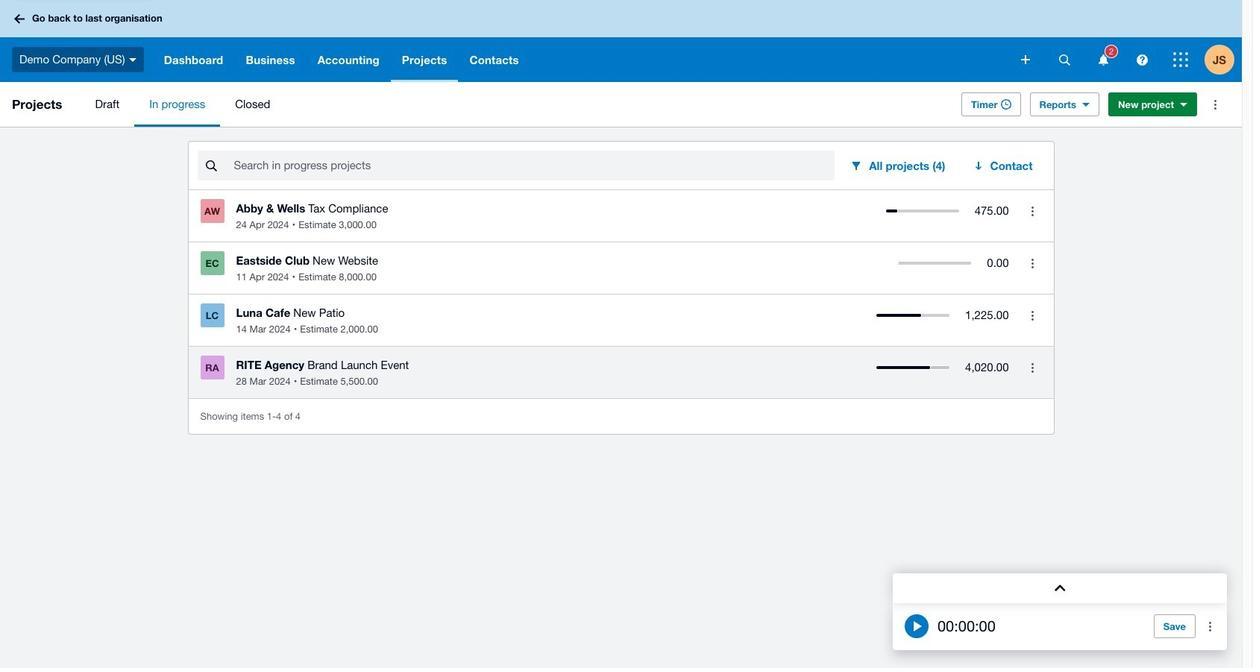 Task type: vqa. For each thing, say whether or not it's contained in the screenshot.
Search in progress projects Search Box at the top of the page
yes



Task type: locate. For each thing, give the bounding box(es) containing it.
2 vertical spatial more options image
[[1196, 612, 1226, 642]]

1 horizontal spatial svg image
[[1021, 55, 1030, 64]]

2 vertical spatial more options image
[[1018, 353, 1048, 383]]

1 vertical spatial more options image
[[1018, 301, 1048, 330]]

more options image
[[1018, 196, 1048, 226], [1018, 301, 1048, 330], [1018, 353, 1048, 383]]

0 horizontal spatial svg image
[[14, 14, 25, 23]]

1 vertical spatial svg image
[[1021, 55, 1030, 64]]

0 vertical spatial more options image
[[1018, 196, 1048, 226]]

1 vertical spatial more options image
[[1018, 248, 1048, 278]]

svg image
[[14, 14, 25, 23], [1021, 55, 1030, 64]]

svg image
[[1173, 52, 1188, 67], [1059, 54, 1070, 65], [1098, 54, 1108, 65], [1136, 54, 1148, 65], [129, 58, 136, 62]]

0 vertical spatial more options image
[[1200, 90, 1230, 119]]

start timer image
[[905, 615, 929, 639]]

1 more options image from the top
[[1018, 196, 1048, 226]]

2 more options image from the top
[[1018, 301, 1048, 330]]

0 vertical spatial svg image
[[14, 14, 25, 23]]

banner
[[0, 0, 1242, 82]]

more options image
[[1200, 90, 1230, 119], [1018, 248, 1048, 278], [1196, 612, 1226, 642]]

3 more options image from the top
[[1018, 353, 1048, 383]]



Task type: describe. For each thing, give the bounding box(es) containing it.
Search in progress projects search field
[[232, 151, 835, 180]]



